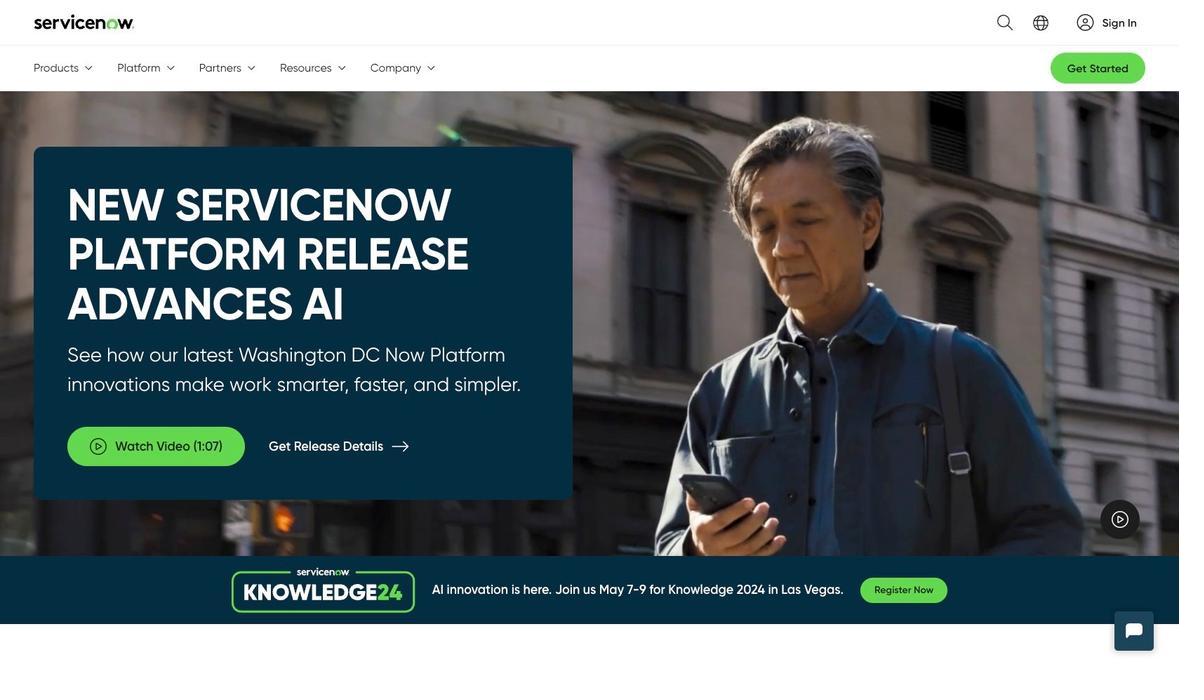 Task type: describe. For each thing, give the bounding box(es) containing it.
servicenow image
[[34, 14, 135, 29]]

play ambient video element
[[1101, 500, 1141, 540]]

arc image
[[1078, 14, 1095, 31]]



Task type: vqa. For each thing, say whether or not it's contained in the screenshot.
SEARCH Icon
yes



Task type: locate. For each thing, give the bounding box(es) containing it.
play ambient video image
[[1112, 511, 1129, 528]]

search image
[[989, 6, 1013, 39]]



